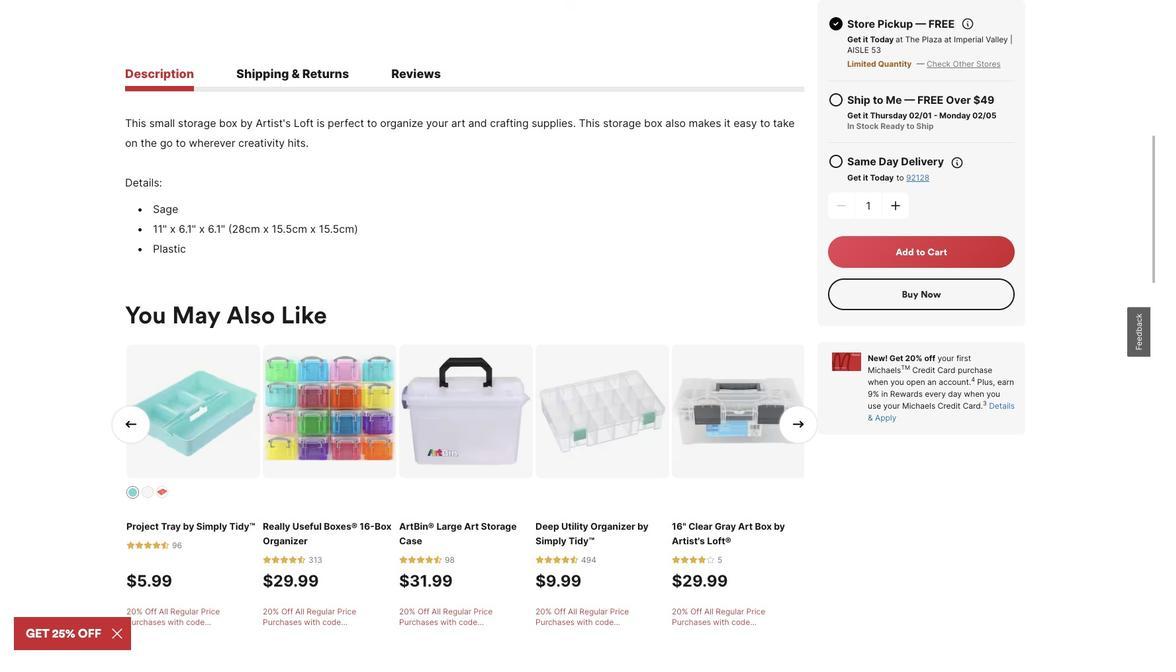 Task type: vqa. For each thing, say whether or not it's contained in the screenshot.
$31.99
yes



Task type: describe. For each thing, give the bounding box(es) containing it.
and
[[469, 116, 487, 130]]

regular for deep utility organizer by simply tidy™
[[580, 607, 608, 617]]

white image
[[142, 487, 154, 499]]

$5.99
[[127, 572, 172, 591]]

2 this from the left
[[579, 116, 600, 130]]

to inside get it thursday 02/01 - monday 02/05 in stock ready to ship
[[907, 121, 915, 131]]

20% off all regular price purchases with code 24dayusmik for 16" clear gray art box by artist's loft®
[[672, 607, 766, 638]]

2 6.1" from the left
[[208, 222, 225, 236]]

4 plus, earn 9% in rewards every day when you use your michaels credit card.
[[868, 376, 1015, 411]]

1 price from the left
[[201, 607, 220, 617]]

over
[[946, 93, 971, 107]]

tabler image for ship to me — free over $49
[[828, 92, 844, 108]]

crafting
[[490, 116, 529, 130]]

all for artbin® large art storage case
[[432, 607, 441, 617]]

3 details & apply
[[868, 400, 1015, 423]]

project tray by simply tidy™ link
[[127, 520, 260, 534]]

get it today at the plaza at imperial valley | aisle 53
[[848, 34, 1013, 55]]

today for to
[[871, 173, 894, 183]]

2 storage from the left
[[603, 116, 641, 130]]

5
[[718, 555, 723, 565]]

purchases for deep utility organizer by simply tidy™
[[536, 618, 575, 628]]

get for get it today to 92128
[[848, 173, 862, 183]]

take
[[774, 116, 795, 130]]

wherever
[[189, 136, 236, 150]]

by inside 16" clear gray art box by artist's loft®
[[774, 521, 785, 532]]

in
[[882, 389, 888, 399]]

artbin® large art storage case
[[399, 521, 517, 547]]

also
[[666, 116, 686, 130]]

clear
[[689, 521, 713, 532]]

plaza
[[922, 34, 943, 44]]

your for art
[[426, 116, 448, 130]]

20% for really useful boxes® 16-box organizer
[[263, 607, 279, 617]]

0 vertical spatial tidy™
[[229, 521, 255, 532]]

rewards
[[891, 389, 923, 399]]

purchases for really useful boxes® 16-box organizer
[[263, 618, 302, 628]]

20% off all regular price purchases with code 24dayusmik for artbin® large art storage case
[[399, 607, 493, 638]]

when inside 4 plus, earn 9% in rewards every day when you use your michaels credit card.
[[964, 389, 985, 399]]

michaels inside 4 plus, earn 9% in rewards every day when you use your michaels credit card.
[[903, 401, 936, 411]]

today for at
[[871, 34, 894, 44]]

0 horizontal spatial simply
[[196, 521, 227, 532]]

96
[[172, 541, 182, 551]]

limited quantity — check other stores
[[848, 59, 1001, 69]]

1 storage from the left
[[178, 116, 216, 130]]

price for 16" clear gray art box by artist's loft®
[[747, 607, 766, 617]]

really
[[263, 521, 290, 532]]

(28cm
[[228, 222, 260, 236]]

15.5cm)
[[319, 222, 358, 236]]

9%
[[868, 389, 880, 399]]

apply
[[876, 413, 897, 423]]

regular for really useful boxes® 16-box organizer
[[307, 607, 335, 617]]

ship inside get it thursday 02/01 - monday 02/05 in stock ready to ship
[[917, 121, 934, 131]]

2 at from the left
[[945, 34, 952, 44]]

you inside "tm credit card purchase when you open an account."
[[891, 377, 905, 387]]

use
[[868, 401, 882, 411]]

with for 16" clear gray art box by artist's loft®
[[713, 618, 730, 628]]

monday
[[940, 111, 971, 121]]

off for really useful boxes® 16-box organizer
[[281, 607, 293, 617]]

storage
[[481, 521, 517, 532]]

cart
[[928, 246, 948, 258]]

credit inside "tm credit card purchase when you open an account."
[[913, 366, 936, 376]]

really useful boxes® 16-box organizer image
[[263, 345, 397, 479]]

earn
[[998, 377, 1015, 387]]

hits.
[[288, 136, 309, 150]]

0 vertical spatial ship
[[848, 93, 871, 107]]

small
[[149, 116, 175, 130]]

$9.99
[[536, 572, 582, 591]]

really useful boxes® 16-box organizer link
[[263, 520, 397, 549]]

— for check
[[917, 59, 925, 69]]

24dayusmik for artbin® large art storage case
[[399, 628, 450, 638]]

aisle
[[848, 45, 869, 55]]

code for deep utility organizer by simply tidy™
[[595, 618, 614, 628]]

artbin® large art storage case link
[[399, 520, 533, 549]]

every
[[925, 389, 946, 399]]

account.
[[939, 377, 972, 387]]

off for deep utility organizer by simply tidy™
[[554, 607, 566, 617]]

20% off all regular price purchases with code 24dayusmik for really useful boxes® 16-box organizer
[[263, 607, 356, 638]]

really useful boxes® 16-box organizer
[[263, 521, 392, 547]]

imperial
[[954, 34, 984, 44]]

02/01
[[909, 111, 932, 121]]

16-
[[360, 521, 375, 532]]

limited
[[848, 59, 877, 69]]

get for get it today at the plaza at imperial valley | aisle 53
[[848, 34, 862, 44]]

it for get it today at the plaza at imperial valley | aisle 53
[[863, 34, 869, 44]]

$31.99
[[399, 572, 453, 591]]

store
[[848, 17, 876, 30]]

off
[[925, 354, 936, 364]]

3 x from the left
[[263, 222, 269, 236]]

2 vertical spatial —
[[905, 93, 915, 107]]

price for really useful boxes® 16-box organizer
[[337, 607, 356, 617]]

creativity
[[238, 136, 285, 150]]

0 vertical spatial free
[[929, 17, 955, 30]]

box for art
[[755, 521, 772, 532]]

20% for deep utility organizer by simply tidy™
[[536, 607, 552, 617]]

details
[[990, 401, 1015, 411]]

supplies.
[[532, 116, 576, 130]]

case
[[399, 536, 422, 547]]

in
[[848, 121, 855, 131]]

all for deep utility organizer by simply tidy™
[[568, 607, 577, 617]]

with for really useful boxes® 16-box organizer
[[304, 618, 320, 628]]

code for 16" clear gray art box by artist's loft®
[[732, 618, 751, 628]]

1 20% off all regular price purchases with code 24dayusmik from the left
[[127, 607, 220, 638]]

4
[[972, 376, 975, 384]]

you may also like
[[125, 300, 327, 330]]

now
[[921, 289, 941, 301]]

to right perfect
[[367, 116, 377, 130]]

details:
[[125, 176, 162, 189]]

tm credit card purchase when you open an account.
[[868, 365, 993, 387]]

11"
[[153, 222, 167, 236]]

stock
[[857, 121, 879, 131]]

valley
[[986, 34, 1008, 44]]

20% off all regular price purchases with code 24dayusmik for deep utility organizer by simply tidy™
[[536, 607, 629, 638]]

is
[[317, 116, 325, 130]]

add
[[896, 246, 914, 258]]

24dayusmik for really useful boxes® 16-box organizer
[[263, 628, 314, 638]]

16" clear gray art box by artist's loft®
[[672, 521, 785, 547]]

all for really useful boxes® 16-box organizer
[[295, 607, 305, 617]]

2 x from the left
[[199, 222, 205, 236]]

card.
[[963, 401, 984, 411]]

credit inside 4 plus, earn 9% in rewards every day when you use your michaels credit card.
[[938, 401, 961, 411]]

deep
[[536, 521, 560, 532]]

organizer inside really useful boxes® 16-box organizer
[[263, 536, 308, 547]]

16" clear gray art box by artist's loft® link
[[672, 520, 806, 549]]

shipping & returns
[[237, 67, 349, 81]]

when inside "tm credit card purchase when you open an account."
[[868, 377, 889, 387]]

1 with from the left
[[168, 618, 184, 628]]

to left the me
[[873, 93, 884, 107]]

by right tray
[[183, 521, 194, 532]]

artist's inside this small storage box by artist's loft is perfect to organize your art and crafting supplies. this storage box also makes it easy to take on the go to wherever creativity hits.
[[256, 116, 291, 130]]

art
[[451, 116, 466, 130]]

go
[[160, 136, 173, 150]]

get for get it thursday 02/01 - monday 02/05 in stock ready to ship
[[848, 111, 862, 121]]

code for artbin® large art storage case
[[459, 618, 478, 628]]

art inside 16" clear gray art box by artist's loft®
[[738, 521, 753, 532]]

regular for 16" clear gray art box by artist's loft®
[[716, 607, 745, 617]]

purchases for artbin® large art storage case
[[399, 618, 438, 628]]

you inside 4 plus, earn 9% in rewards every day when you use your michaels credit card.
[[987, 389, 1001, 399]]

this small storage box by artist's loft is perfect to organize your art and crafting supplies. this storage box also makes it easy to take on the go to wherever creativity hits.
[[125, 116, 795, 150]]

ship to me — free over $49
[[848, 93, 995, 107]]



Task type: locate. For each thing, give the bounding box(es) containing it.
92128 link
[[907, 173, 930, 183]]

this right supplies.
[[579, 116, 600, 130]]

0 horizontal spatial your
[[426, 116, 448, 130]]

regular down 313
[[307, 607, 335, 617]]

organizer inside deep utility organizer by simply tidy™
[[591, 521, 636, 532]]

20% off all regular price purchases with code 24dayusmik down $9.99
[[536, 607, 629, 638]]

& left returns
[[292, 67, 300, 81]]

code for really useful boxes® 16-box organizer
[[322, 618, 341, 628]]

1 horizontal spatial simply
[[536, 536, 567, 547]]

today inside get it today at the plaza at imperial valley | aisle 53
[[871, 34, 894, 44]]

an
[[928, 377, 937, 387]]

0 vertical spatial you
[[891, 377, 905, 387]]

1 vertical spatial simply
[[536, 536, 567, 547]]

at right plaza
[[945, 34, 952, 44]]

get inside get it today at the plaza at imperial valley | aisle 53
[[848, 34, 862, 44]]

1 vertical spatial michaels
[[903, 401, 936, 411]]

$29.99 for really useful boxes® 16-box organizer
[[263, 572, 319, 591]]

1 vertical spatial free
[[918, 93, 944, 107]]

with
[[168, 618, 184, 628], [304, 618, 320, 628], [441, 618, 457, 628], [577, 618, 593, 628], [713, 618, 730, 628]]

large
[[437, 521, 462, 532]]

your inside 4 plus, earn 9% in rewards every day when you use your michaels credit card.
[[884, 401, 900, 411]]

new!
[[868, 354, 888, 364]]

0 horizontal spatial storage
[[178, 116, 216, 130]]

it up aisle
[[863, 34, 869, 44]]

3 off from the left
[[418, 607, 430, 617]]

3
[[984, 400, 987, 408]]

3 purchases from the left
[[399, 618, 438, 628]]

4 all from the left
[[568, 607, 577, 617]]

by up the creativity
[[241, 116, 253, 130]]

at left the
[[896, 34, 903, 44]]

tidy™ inside deep utility organizer by simply tidy™
[[569, 536, 595, 547]]

loft®
[[707, 536, 732, 547]]

with down $9.99
[[577, 618, 593, 628]]

purchase
[[958, 366, 993, 376]]

— right the me
[[905, 93, 915, 107]]

it down same
[[863, 173, 869, 183]]

0 vertical spatial —
[[916, 17, 927, 30]]

on
[[125, 136, 138, 150]]

2 vertical spatial tabler image
[[828, 154, 844, 170]]

tab list containing description
[[125, 67, 805, 92]]

1 horizontal spatial michaels
[[903, 401, 936, 411]]

thursday
[[871, 111, 908, 121]]

0 horizontal spatial box
[[219, 116, 238, 130]]

1 horizontal spatial box
[[644, 116, 663, 130]]

0 horizontal spatial art
[[464, 521, 479, 532]]

1 horizontal spatial you
[[987, 389, 1001, 399]]

michaels down the "new!"
[[868, 366, 901, 376]]

credit down the day
[[938, 401, 961, 411]]

description
[[125, 67, 194, 81]]

1 vertical spatial when
[[964, 389, 985, 399]]

al 16" art box clear gray image
[[672, 345, 806, 479]]

0 horizontal spatial michaels
[[868, 366, 901, 376]]

reviews
[[392, 67, 441, 81]]

artbin®
[[399, 521, 435, 532]]

add to cart
[[896, 246, 948, 258]]

by right gray
[[774, 521, 785, 532]]

0 horizontal spatial &
[[292, 67, 300, 81]]

1 vertical spatial tabler image
[[828, 92, 844, 108]]

2 box from the left
[[644, 116, 663, 130]]

with for deep utility organizer by simply tidy™
[[577, 618, 593, 628]]

regular
[[170, 607, 199, 617], [307, 607, 335, 617], [443, 607, 472, 617], [580, 607, 608, 617], [716, 607, 745, 617]]

2 art from the left
[[738, 521, 753, 532]]

free up -
[[918, 93, 944, 107]]

$29.99
[[263, 572, 319, 591], [672, 572, 728, 591]]

all
[[159, 607, 168, 617], [295, 607, 305, 617], [432, 607, 441, 617], [568, 607, 577, 617], [705, 607, 714, 617]]

1 vertical spatial your
[[938, 354, 955, 364]]

easy
[[734, 116, 757, 130]]

1 $29.99 from the left
[[263, 572, 319, 591]]

off for artbin® large art storage case
[[418, 607, 430, 617]]

4 20% off all regular price purchases with code 24dayusmik from the left
[[536, 607, 629, 638]]

—
[[916, 17, 927, 30], [917, 59, 925, 69], [905, 93, 915, 107]]

box right gray
[[755, 521, 772, 532]]

it inside get it today at the plaza at imperial valley | aisle 53
[[863, 34, 869, 44]]

returns
[[302, 67, 349, 81]]

the
[[141, 136, 157, 150]]

2 purchases from the left
[[263, 618, 302, 628]]

get down same
[[848, 173, 862, 183]]

1 horizontal spatial box
[[755, 521, 772, 532]]

get it thursday 02/01 - monday 02/05 in stock ready to ship
[[848, 111, 997, 131]]

2 today from the top
[[871, 173, 894, 183]]

2 with from the left
[[304, 618, 320, 628]]

organizer right utility
[[591, 521, 636, 532]]

3 regular from the left
[[443, 607, 472, 617]]

Number Stepper text field
[[856, 193, 882, 219]]

tabler image for same day delivery
[[828, 154, 844, 170]]

sorbet image
[[156, 487, 168, 499]]

x
[[170, 222, 176, 236], [199, 222, 205, 236], [263, 222, 269, 236], [310, 222, 316, 236]]

5 with from the left
[[713, 618, 730, 628]]

day
[[879, 155, 899, 168]]

1 vertical spatial credit
[[938, 401, 961, 411]]

box for 16-
[[375, 521, 392, 532]]

store pickup — free
[[848, 17, 955, 30]]

the
[[906, 34, 920, 44]]

$29.99 down 5
[[672, 572, 728, 591]]

free up plaza
[[929, 17, 955, 30]]

today
[[871, 34, 894, 44], [871, 173, 894, 183]]

3 20% off all regular price purchases with code 24dayusmik from the left
[[399, 607, 493, 638]]

1 horizontal spatial &
[[868, 413, 873, 423]]

at
[[896, 34, 903, 44], [945, 34, 952, 44]]

storage up wherever at the left top
[[178, 116, 216, 130]]

0 horizontal spatial you
[[891, 377, 905, 387]]

to right add
[[917, 246, 926, 258]]

1 6.1" from the left
[[179, 222, 196, 236]]

3 code from the left
[[459, 618, 478, 628]]

2 vertical spatial your
[[884, 401, 900, 411]]

1 box from the left
[[219, 116, 238, 130]]

when up the 9% in the bottom of the page
[[868, 377, 889, 387]]

1 art from the left
[[464, 521, 479, 532]]

button to increment counter for number stepper image
[[889, 199, 903, 213]]

20% off all regular price purchases with code 24dayusmik down $5.99
[[127, 607, 220, 638]]

24dayusmik for 16" clear gray art box by artist's loft®
[[672, 628, 723, 638]]

24dayusmik for deep utility organizer by simply tidy™
[[536, 628, 586, 638]]

0 vertical spatial michaels
[[868, 366, 901, 376]]

0 horizontal spatial at
[[896, 34, 903, 44]]

creative options® deep utility organizer image
[[536, 345, 670, 479]]

& inside 3 details & apply
[[868, 413, 873, 423]]

other
[[953, 59, 975, 69]]

0 horizontal spatial organizer
[[263, 536, 308, 547]]

regular down 5
[[716, 607, 745, 617]]

add to cart button
[[828, 236, 1015, 268]]

1 horizontal spatial ship
[[917, 121, 934, 131]]

all for 16" clear gray art box by artist's loft®
[[705, 607, 714, 617]]

tray
[[161, 521, 181, 532]]

4 regular from the left
[[580, 607, 608, 617]]

2 box from the left
[[755, 521, 772, 532]]

artbin® sidekick™ image
[[399, 345, 533, 479]]

1 regular from the left
[[170, 607, 199, 617]]

2 regular from the left
[[307, 607, 335, 617]]

sage 11" x 6.1" x 6.1" (28cm x 15.5cm x 15.5cm) plastic
[[153, 203, 358, 256]]

to down same day delivery
[[897, 173, 904, 183]]

box up wherever at the left top
[[219, 116, 238, 130]]

small sage storage box by artist&#x27;s loft&#xae; image
[[172, 0, 576, 11]]

1 vertical spatial —
[[917, 59, 925, 69]]

get inside get it thursday 02/01 - monday 02/05 in stock ready to ship
[[848, 111, 862, 121]]

1 vertical spatial tidy™
[[569, 536, 595, 547]]

with down 5
[[713, 618, 730, 628]]

card
[[938, 366, 956, 376]]

16"
[[672, 521, 687, 532]]

with down 313
[[304, 618, 320, 628]]

ready
[[881, 121, 905, 131]]

4 x from the left
[[310, 222, 316, 236]]

art inside artbin® large art storage case
[[464, 521, 479, 532]]

— up the
[[916, 17, 927, 30]]

5 price from the left
[[747, 607, 766, 617]]

3 price from the left
[[474, 607, 493, 617]]

tabler image
[[962, 17, 975, 30], [828, 92, 844, 108], [828, 154, 844, 170]]

0 horizontal spatial ship
[[848, 93, 871, 107]]

0 horizontal spatial $29.99
[[263, 572, 319, 591]]

purchases for 16" clear gray art box by artist's loft®
[[672, 618, 711, 628]]

5 code from the left
[[732, 618, 751, 628]]

1 vertical spatial artist's
[[672, 536, 705, 547]]

1 this from the left
[[125, 116, 146, 130]]

3 with from the left
[[441, 618, 457, 628]]

1 at from the left
[[896, 34, 903, 44]]

may
[[172, 300, 221, 330]]

credit down off
[[913, 366, 936, 376]]

with down $5.99
[[168, 618, 184, 628]]

1 horizontal spatial when
[[964, 389, 985, 399]]

your up card
[[938, 354, 955, 364]]

1 horizontal spatial tidy™
[[569, 536, 595, 547]]

off for 16" clear gray art box by artist's loft®
[[691, 607, 702, 617]]

5 20% off all regular price purchases with code 24dayusmik from the left
[[672, 607, 766, 638]]

3 24dayusmik from the left
[[399, 628, 450, 638]]

price for artbin® large art storage case
[[474, 607, 493, 617]]

— left check
[[917, 59, 925, 69]]

deep utility organizer by simply tidy™ link
[[536, 520, 670, 549]]

6.1" left (28cm
[[208, 222, 225, 236]]

artist's down the 16"
[[672, 536, 705, 547]]

3 all from the left
[[432, 607, 441, 617]]

1 box from the left
[[375, 521, 392, 532]]

0 vertical spatial your
[[426, 116, 448, 130]]

artist's up the creativity
[[256, 116, 291, 130]]

1 horizontal spatial your
[[884, 401, 900, 411]]

me
[[886, 93, 902, 107]]

&
[[292, 67, 300, 81], [868, 413, 873, 423]]

plcc card logo image
[[832, 353, 862, 372]]

box left "also"
[[644, 116, 663, 130]]

art right gray
[[738, 521, 753, 532]]

4 code from the left
[[595, 618, 614, 628]]

4 with from the left
[[577, 618, 593, 628]]

4 24dayusmik from the left
[[536, 628, 586, 638]]

quantity
[[878, 59, 912, 69]]

regular down $9.99
[[580, 607, 608, 617]]

0 horizontal spatial 6.1"
[[179, 222, 196, 236]]

artist's
[[256, 116, 291, 130], [672, 536, 705, 547]]

your inside the your first michaels
[[938, 354, 955, 364]]

same
[[848, 155, 877, 168]]

art right large
[[464, 521, 479, 532]]

2 price from the left
[[337, 607, 356, 617]]

it for get it thursday 02/01 - monday 02/05 in stock ready to ship
[[863, 111, 869, 121]]

0 vertical spatial &
[[292, 67, 300, 81]]

1 24dayusmik from the left
[[127, 628, 177, 638]]

5 all from the left
[[705, 607, 714, 617]]

storage left "also"
[[603, 116, 641, 130]]

when
[[868, 377, 889, 387], [964, 389, 985, 399]]

your inside this small storage box by artist's loft is perfect to organize your art and crafting supplies. this storage box also makes it easy to take on the go to wherever creativity hits.
[[426, 116, 448, 130]]

4 price from the left
[[610, 607, 629, 617]]

2 code from the left
[[322, 618, 341, 628]]

1 off from the left
[[145, 607, 157, 617]]

to inside button
[[917, 246, 926, 258]]

with for artbin® large art storage case
[[441, 618, 457, 628]]

box left artbin®
[[375, 521, 392, 532]]

regular down $31.99
[[443, 607, 472, 617]]

utility
[[562, 521, 589, 532]]

2 horizontal spatial your
[[938, 354, 955, 364]]

michaels inside the your first michaels
[[868, 366, 901, 376]]

like
[[281, 300, 327, 330]]

-
[[934, 111, 938, 121]]

0 vertical spatial tabler image
[[962, 17, 975, 30]]

4 off from the left
[[554, 607, 566, 617]]

michaels down rewards
[[903, 401, 936, 411]]

2 20% off all regular price purchases with code 24dayusmik from the left
[[263, 607, 356, 638]]

1 vertical spatial ship
[[917, 121, 934, 131]]

1 horizontal spatial credit
[[938, 401, 961, 411]]

313
[[309, 555, 322, 565]]

1 vertical spatial today
[[871, 173, 894, 183]]

0 horizontal spatial credit
[[913, 366, 936, 376]]

1 horizontal spatial organizer
[[591, 521, 636, 532]]

you up rewards
[[891, 377, 905, 387]]

stores
[[977, 59, 1001, 69]]

0 horizontal spatial artist's
[[256, 116, 291, 130]]

20% off all regular price purchases with code 24dayusmik
[[127, 607, 220, 638], [263, 607, 356, 638], [399, 607, 493, 638], [536, 607, 629, 638], [672, 607, 766, 638]]

new! get 20% off
[[868, 354, 936, 364]]

0 horizontal spatial when
[[868, 377, 889, 387]]

delivery
[[902, 155, 944, 168]]

0 vertical spatial today
[[871, 34, 894, 44]]

5 off from the left
[[691, 607, 702, 617]]

$29.99 for 16" clear gray art box by artist's loft®
[[672, 572, 728, 591]]

20% off all regular price purchases with code 24dayusmik down 5
[[672, 607, 766, 638]]

1 vertical spatial &
[[868, 413, 873, 423]]

to right go
[[176, 136, 186, 150]]

tab list
[[125, 67, 805, 92]]

regular for artbin® large art storage case
[[443, 607, 472, 617]]

organizer down really
[[263, 536, 308, 547]]

ship up in
[[848, 93, 871, 107]]

mint image
[[127, 487, 138, 498]]

simply right tray
[[196, 521, 227, 532]]

20%
[[906, 354, 923, 364], [127, 607, 143, 617], [263, 607, 279, 617], [399, 607, 416, 617], [536, 607, 552, 617], [672, 607, 688, 617]]

box inside 16" clear gray art box by artist's loft®
[[755, 521, 772, 532]]

6.1" up the plastic
[[179, 222, 196, 236]]

with down $31.99
[[441, 618, 457, 628]]

2 all from the left
[[295, 607, 305, 617]]

by inside deep utility organizer by simply tidy™
[[638, 521, 649, 532]]

it for get it today to 92128
[[863, 173, 869, 183]]

you up 3
[[987, 389, 1001, 399]]

2 off from the left
[[281, 607, 293, 617]]

1 horizontal spatial at
[[945, 34, 952, 44]]

1 horizontal spatial art
[[738, 521, 753, 532]]

buy now button
[[828, 279, 1015, 311]]

you
[[891, 377, 905, 387], [987, 389, 1001, 399]]

by left the 16"
[[638, 521, 649, 532]]

— for free
[[916, 17, 927, 30]]

0 vertical spatial when
[[868, 377, 889, 387]]

get up 'tm'
[[890, 354, 904, 364]]

details & apply link
[[868, 401, 1015, 423]]

this up on
[[125, 116, 146, 130]]

1 horizontal spatial 6.1"
[[208, 222, 225, 236]]

by inside this small storage box by artist's loft is perfect to organize your art and crafting supplies. this storage box also makes it easy to take on the go to wherever creativity hits.
[[241, 116, 253, 130]]

1 code from the left
[[186, 618, 205, 628]]

your up apply
[[884, 401, 900, 411]]

1 today from the top
[[871, 34, 894, 44]]

20% for artbin® large art storage case
[[399, 607, 416, 617]]

$29.99 down 313
[[263, 572, 319, 591]]

same day delivery
[[848, 155, 944, 168]]

get up aisle
[[848, 34, 862, 44]]

5 regular from the left
[[716, 607, 745, 617]]

1 x from the left
[[170, 222, 176, 236]]

simply down "deep"
[[536, 536, 567, 547]]

1 all from the left
[[159, 607, 168, 617]]

0 horizontal spatial box
[[375, 521, 392, 532]]

today down the "day"
[[871, 173, 894, 183]]

0 vertical spatial credit
[[913, 366, 936, 376]]

92128
[[907, 173, 930, 183]]

1 purchases from the left
[[127, 618, 166, 628]]

to down "02/01"
[[907, 121, 915, 131]]

1 vertical spatial you
[[987, 389, 1001, 399]]

box inside really useful boxes® 16-box organizer
[[375, 521, 392, 532]]

it inside this small storage box by artist's loft is perfect to organize your art and crafting supplies. this storage box also makes it easy to take on the go to wherever creativity hits.
[[725, 116, 731, 130]]

deep utility organizer by simply tidy™
[[536, 521, 649, 547]]

0 vertical spatial organizer
[[591, 521, 636, 532]]

regular down $5.99
[[170, 607, 199, 617]]

your for michaels
[[884, 401, 900, 411]]

organize
[[380, 116, 423, 130]]

20% off all regular price purchases with code 24dayusmik down $31.99
[[399, 607, 493, 638]]

|
[[1011, 34, 1013, 44]]

5 purchases from the left
[[672, 618, 711, 628]]

0 vertical spatial artist's
[[256, 116, 291, 130]]

20% off all regular price purchases with code 24dayusmik down 313
[[263, 607, 356, 638]]

sage
[[153, 203, 178, 216]]

2 24dayusmik from the left
[[263, 628, 314, 638]]

shipping
[[237, 67, 289, 81]]

tidy™
[[229, 521, 255, 532], [569, 536, 595, 547]]

1 horizontal spatial artist's
[[672, 536, 705, 547]]

5 24dayusmik from the left
[[672, 628, 723, 638]]

your left art
[[426, 116, 448, 130]]

0 horizontal spatial tidy™
[[229, 521, 255, 532]]

st mint tray image
[[127, 345, 260, 479]]

it inside get it thursday 02/01 - monday 02/05 in stock ready to ship
[[863, 111, 869, 121]]

1 horizontal spatial this
[[579, 116, 600, 130]]

494
[[582, 555, 597, 565]]

1 vertical spatial organizer
[[263, 536, 308, 547]]

it left easy
[[725, 116, 731, 130]]

2 $29.99 from the left
[[672, 572, 728, 591]]

organizer
[[591, 521, 636, 532], [263, 536, 308, 547]]

tidy™ left really
[[229, 521, 255, 532]]

open samedaydelivery details modal image
[[951, 156, 964, 170]]

artist's inside 16" clear gray art box by artist's loft®
[[672, 536, 705, 547]]

1 horizontal spatial storage
[[603, 116, 641, 130]]

4 purchases from the left
[[536, 618, 575, 628]]

0 vertical spatial simply
[[196, 521, 227, 532]]

to left take
[[760, 116, 771, 130]]

loft
[[294, 116, 314, 130]]

get up in
[[848, 111, 862, 121]]

today up 53
[[871, 34, 894, 44]]

02/05
[[973, 111, 997, 121]]

price for deep utility organizer by simply tidy™
[[610, 607, 629, 617]]

20% for 16" clear gray art box by artist's loft®
[[672, 607, 688, 617]]

your
[[426, 116, 448, 130], [938, 354, 955, 364], [884, 401, 900, 411]]

1 horizontal spatial $29.99
[[672, 572, 728, 591]]

ship down "02/01"
[[917, 121, 934, 131]]

simply inside deep utility organizer by simply tidy™
[[536, 536, 567, 547]]

michaels
[[868, 366, 901, 376], [903, 401, 936, 411]]

open
[[907, 377, 926, 387]]

0 horizontal spatial this
[[125, 116, 146, 130]]

it up stock on the right
[[863, 111, 869, 121]]

& down the "use" at the right bottom
[[868, 413, 873, 423]]

when up card. at the bottom right of the page
[[964, 389, 985, 399]]

tidy™ down utility
[[569, 536, 595, 547]]



